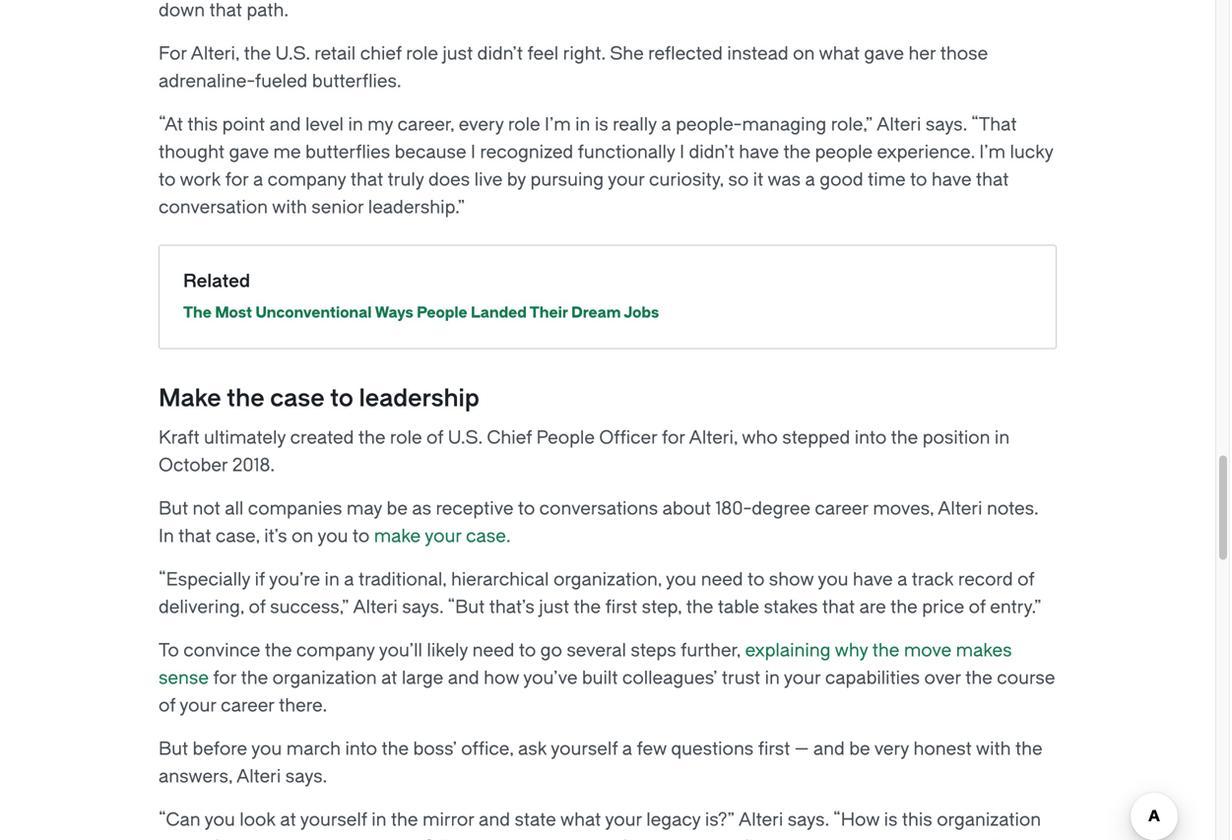 Task type: locate. For each thing, give the bounding box(es) containing it.
your down "how
[[854, 838, 891, 841]]

and inside but before you march into the boss' office, ask yourself a few questions first — and be very honest with the answers, alteri says.
[[814, 739, 845, 760]]

the down organization,
[[574, 597, 601, 618]]

2 but from the top
[[159, 739, 188, 760]]

gave left her
[[865, 44, 905, 64]]

your down functionally at the top of the page
[[608, 170, 645, 190]]

says.
[[926, 115, 968, 135], [402, 597, 444, 618], [286, 767, 327, 788], [788, 810, 830, 831]]

me
[[273, 142, 301, 163]]

on
[[793, 44, 815, 64], [292, 526, 314, 547]]

says. inside but before you march into the boss' office, ask yourself a few questions first — and be very honest with the answers, alteri says.
[[286, 767, 327, 788]]

why
[[835, 641, 868, 661]]

and inside "can you look at yourself in the mirror and state what your legacy is?" alteri says. "how is this organization better for you having been there? that's the gut check. if you can't confidently state your legacy, you likel
[[479, 810, 510, 831]]

0 horizontal spatial into
[[345, 739, 377, 760]]

0 horizontal spatial i
[[471, 142, 476, 163]]

the left the position
[[891, 428, 919, 449]]

0 vertical spatial with
[[272, 197, 307, 218]]

yourself right ask
[[551, 739, 618, 760]]

1 vertical spatial need
[[473, 641, 515, 661]]

0 vertical spatial on
[[793, 44, 815, 64]]

adrenaline-
[[159, 71, 255, 92]]

i'm up recognized
[[545, 115, 571, 135]]

in up been
[[372, 810, 387, 831]]

alteri, up the adrenaline-
[[191, 44, 240, 64]]

retail
[[315, 44, 356, 64]]

can't
[[666, 838, 706, 841]]

what up check. at the left of the page
[[561, 810, 601, 831]]

didn't left "feel"
[[478, 44, 523, 64]]

role inside "for alteri, the u.s. retail chief role just didn't feel right. she reflected instead on what gave her those adrenaline-fueled butterflies."
[[406, 44, 438, 64]]

you inside but before you march into the boss' office, ask yourself a few questions first — and be very honest with the answers, alteri says.
[[251, 739, 282, 760]]

because
[[395, 142, 467, 163]]

1 vertical spatial role
[[508, 115, 541, 135]]

in right trust
[[765, 668, 780, 689]]

the up ultimately
[[227, 385, 265, 413]]

0 vertical spatial people
[[417, 304, 468, 322]]

0 horizontal spatial this
[[188, 115, 218, 135]]

the down convince in the left bottom of the page
[[241, 668, 268, 689]]

be inside but not all companies may be as receptive to conversations about 180-degree career moves, alteri notes. in that case, it's on you to
[[387, 499, 408, 520]]

0 horizontal spatial yourself
[[300, 810, 367, 831]]

0 horizontal spatial be
[[387, 499, 408, 520]]

march
[[286, 739, 341, 760]]

truly
[[388, 170, 424, 190]]

alteri, inside kraft ultimately created the role of u.s. chief people officer for alteri, who stepped into the position in october 2018.
[[689, 428, 738, 449]]

"at
[[159, 115, 183, 135]]

conversations
[[540, 499, 658, 520]]

time
[[868, 170, 906, 190]]

does
[[429, 170, 470, 190]]

1 horizontal spatial gave
[[865, 44, 905, 64]]

you right before
[[251, 739, 282, 760]]

but
[[159, 499, 188, 520], [159, 739, 188, 760]]

didn't down people-
[[689, 142, 735, 163]]

to up table
[[748, 570, 765, 590]]

chief
[[487, 428, 532, 449]]

1 horizontal spatial i
[[680, 142, 685, 163]]

i'm down the "that
[[980, 142, 1006, 163]]

u.s.
[[276, 44, 310, 64], [448, 428, 483, 449]]

that inside "especially if you're in a traditional, hierarchical organization, you need to show you have a track record of delivering, of success," alteri says. "but that's just the first step, the table stakes that are the price of entry."
[[823, 597, 855, 618]]

0 vertical spatial need
[[701, 570, 744, 590]]

1 vertical spatial but
[[159, 739, 188, 760]]

0 horizontal spatial at
[[280, 810, 296, 831]]

role,"
[[831, 115, 873, 135]]

to right receptive
[[518, 499, 535, 520]]

over
[[925, 668, 962, 689]]

0 vertical spatial have
[[739, 142, 779, 163]]

you inside but not all companies may be as receptive to conversations about 180-degree career moves, alteri notes. in that case, it's on you to
[[318, 526, 348, 547]]

1 vertical spatial u.s.
[[448, 428, 483, 449]]

your down as
[[425, 526, 462, 547]]

the
[[183, 304, 212, 322]]

price
[[923, 597, 965, 618]]

1 vertical spatial yourself
[[300, 810, 367, 831]]

2 vertical spatial role
[[390, 428, 422, 449]]

but for but not all companies may be as receptive to conversations about 180-degree career moves, alteri notes. in that case, it's on you to
[[159, 499, 188, 520]]

to inside "especially if you're in a traditional, hierarchical organization, you need to show you have a track record of delivering, of success," alteri says. "but that's just the first step, the table stakes that are the price of entry."
[[748, 570, 765, 590]]

on inside "for alteri, the u.s. retail chief role just didn't feel right. she reflected instead on what gave her those adrenaline-fueled butterflies."
[[793, 44, 815, 64]]

alteri inside but before you march into the boss' office, ask yourself a few questions first — and be very honest with the answers, alteri says.
[[236, 767, 281, 788]]

1 horizontal spatial what
[[819, 44, 860, 64]]

1 vertical spatial into
[[345, 739, 377, 760]]

questions
[[671, 739, 754, 760]]

alteri left notes.
[[938, 499, 983, 520]]

i down every
[[471, 142, 476, 163]]

0 horizontal spatial on
[[292, 526, 314, 547]]

yourself inside "can you look at yourself in the mirror and state what your legacy is?" alteri says. "how is this organization better for you having been there? that's the gut check. if you can't confidently state your legacy, you likel
[[300, 810, 367, 831]]

and
[[270, 115, 301, 135], [448, 668, 480, 689], [814, 739, 845, 760], [479, 810, 510, 831]]

0 horizontal spatial with
[[272, 197, 307, 218]]

and up that's
[[479, 810, 510, 831]]

this up legacy,
[[903, 810, 933, 831]]

1 horizontal spatial is
[[885, 810, 898, 831]]

0 vertical spatial career
[[815, 499, 869, 520]]

my
[[368, 115, 393, 135]]

is?"
[[705, 810, 735, 831]]

ask
[[518, 739, 547, 760]]

this up thought
[[188, 115, 218, 135]]

0 vertical spatial but
[[159, 499, 188, 520]]

the down managing
[[784, 142, 811, 163]]

not
[[193, 499, 220, 520]]

organization
[[273, 668, 377, 689], [937, 810, 1042, 831]]

in up functionally at the top of the page
[[576, 115, 591, 135]]

0 horizontal spatial first
[[606, 597, 638, 618]]

as
[[412, 499, 432, 520]]

ultimately
[[204, 428, 286, 449]]

be left as
[[387, 499, 408, 520]]

company
[[268, 170, 346, 190], [296, 641, 375, 661]]

a
[[662, 115, 672, 135], [253, 170, 263, 190], [806, 170, 816, 190], [344, 570, 354, 590], [898, 570, 908, 590], [623, 739, 633, 760]]

into inside kraft ultimately created the role of u.s. chief people officer for alteri, who stepped into the position in october 2018.
[[855, 428, 887, 449]]

leadership."
[[368, 197, 465, 218]]

first inside but before you march into the boss' office, ask yourself a few questions first — and be very honest with the answers, alteri says.
[[758, 739, 791, 760]]

the up there?
[[391, 810, 418, 831]]

recognized
[[480, 142, 574, 163]]

just up every
[[443, 44, 473, 64]]

1 but from the top
[[159, 499, 188, 520]]

if
[[616, 838, 627, 841]]

of inside "for the organization at large and how you've built colleagues' trust in your capabilities over the course of your career there."
[[159, 696, 176, 717]]

but for but before you march into the boss' office, ask yourself a few questions first — and be very honest with the answers, alteri says.
[[159, 739, 188, 760]]

state down "how
[[808, 838, 850, 841]]

steps
[[631, 641, 677, 661]]

how
[[484, 668, 519, 689]]

and up 'me'
[[270, 115, 301, 135]]

entry."
[[991, 597, 1042, 618]]

people right chief
[[537, 428, 595, 449]]

your down sense
[[180, 696, 217, 717]]

of down sense
[[159, 696, 176, 717]]

is right "how
[[885, 810, 898, 831]]

1 vertical spatial with
[[976, 739, 1012, 760]]

organization up legacy,
[[937, 810, 1042, 831]]

0 vertical spatial this
[[188, 115, 218, 135]]

and down to convince the company you'll likely need to go several steps further, at the bottom of page
[[448, 668, 480, 689]]

1 vertical spatial career
[[221, 696, 275, 717]]

level
[[305, 115, 344, 135]]

gut
[[524, 838, 552, 841]]

role down leadership
[[390, 428, 422, 449]]

1 horizontal spatial first
[[758, 739, 791, 760]]

with inside but before you march into the boss' office, ask yourself a few questions first — and be very honest with the answers, alteri says.
[[976, 739, 1012, 760]]

organization up there.
[[273, 668, 377, 689]]

0 vertical spatial organization
[[273, 668, 377, 689]]

1 vertical spatial have
[[932, 170, 972, 190]]

but up answers,
[[159, 739, 188, 760]]

1 vertical spatial be
[[850, 739, 871, 760]]

1 vertical spatial what
[[561, 810, 601, 831]]

0 vertical spatial state
[[515, 810, 556, 831]]

step,
[[642, 597, 682, 618]]

yourself up been
[[300, 810, 367, 831]]

says. up experience. at the top right
[[926, 115, 968, 135]]

1 horizontal spatial on
[[793, 44, 815, 64]]

says. inside "at this point and level in my career, every role i'm in is really a people-managing role," alteri says. "that thought gave me butterflies because i recognized functionally i didn't have the people experience. i'm lucky to work for a company that truly does live by pursuing your curiosity, so it was a good time to have that conversation with senior leadership."
[[926, 115, 968, 135]]

at down the you'll
[[381, 668, 397, 689]]

alteri up confidently
[[739, 810, 784, 831]]

those
[[941, 44, 988, 64]]

1 vertical spatial this
[[903, 810, 933, 831]]

1 vertical spatial just
[[539, 597, 570, 618]]

1 horizontal spatial into
[[855, 428, 887, 449]]

alteri, left who
[[689, 428, 738, 449]]

need
[[701, 570, 744, 590], [473, 641, 515, 661]]

is inside "can you look at yourself in the mirror and state what your legacy is?" alteri says. "how is this organization better for you having been there? that's the gut check. if you can't confidently state your legacy, you likel
[[885, 810, 898, 831]]

people right ways
[[417, 304, 468, 322]]

the right 'are' at the bottom right of page
[[891, 597, 918, 618]]

0 horizontal spatial is
[[595, 115, 609, 135]]

have inside "especially if you're in a traditional, hierarchical organization, you need to show you have a track record of delivering, of success," alteri says. "but that's just the first step, the table stakes that are the price of entry."
[[853, 570, 893, 590]]

1 horizontal spatial organization
[[937, 810, 1042, 831]]

u.s. left chief
[[448, 428, 483, 449]]

1 horizontal spatial at
[[381, 668, 397, 689]]

you right show
[[818, 570, 849, 590]]

this
[[188, 115, 218, 135], [903, 810, 933, 831]]

0 horizontal spatial have
[[739, 142, 779, 163]]

gave down point
[[229, 142, 269, 163]]

gave inside "for alteri, the u.s. retail chief role just didn't feel right. she reflected instead on what gave her those adrenaline-fueled butterflies."
[[865, 44, 905, 64]]

companies
[[248, 499, 342, 520]]

just right that's
[[539, 597, 570, 618]]

built
[[582, 668, 618, 689]]

to up "created"
[[330, 385, 354, 413]]

0 horizontal spatial didn't
[[478, 44, 523, 64]]

alteri up look
[[236, 767, 281, 788]]

at inside "can you look at yourself in the mirror and state what your legacy is?" alteri says. "how is this organization better for you having been there? that's the gut check. if you can't confidently state your legacy, you likel
[[280, 810, 296, 831]]

have down experience. at the top right
[[932, 170, 972, 190]]

0 vertical spatial is
[[595, 115, 609, 135]]

this inside "at this point and level in my career, every role i'm in is really a people-managing role," alteri says. "that thought gave me butterflies because i recognized functionally i didn't have the people experience. i'm lucky to work for a company that truly does live by pursuing your curiosity, so it was a good time to have that conversation with senior leadership."
[[188, 115, 218, 135]]

on right "it's"
[[292, 526, 314, 547]]

1 i from the left
[[471, 142, 476, 163]]

instead
[[728, 44, 789, 64]]

0 horizontal spatial gave
[[229, 142, 269, 163]]

is inside "at this point and level in my career, every role i'm in is really a people-managing role," alteri says. "that thought gave me butterflies because i recognized functionally i didn't have the people experience. i'm lucky to work for a company that truly does live by pursuing your curiosity, so it was a good time to have that conversation with senior leadership."
[[595, 115, 609, 135]]

the down success,"
[[265, 641, 292, 661]]

1 horizontal spatial career
[[815, 499, 869, 520]]

the left boss'
[[382, 739, 409, 760]]

on inside but not all companies may be as receptive to conversations about 180-degree career moves, alteri notes. in that case, it's on you to
[[292, 526, 314, 547]]

case
[[270, 385, 325, 413]]

says. left "how
[[788, 810, 830, 831]]

says. down march
[[286, 767, 327, 788]]

sense
[[159, 668, 209, 689]]

what
[[819, 44, 860, 64], [561, 810, 601, 831]]

managing
[[742, 115, 827, 135]]

you up step,
[[666, 570, 697, 590]]

0 vertical spatial just
[[443, 44, 473, 64]]

0 vertical spatial yourself
[[551, 739, 618, 760]]

october
[[159, 455, 228, 476]]

1 horizontal spatial i'm
[[980, 142, 1006, 163]]

is left 'really'
[[595, 115, 609, 135]]

be left very at the right bottom of page
[[850, 739, 871, 760]]

state
[[515, 810, 556, 831], [808, 838, 850, 841]]

landed
[[471, 304, 527, 322]]

0 horizontal spatial u.s.
[[276, 44, 310, 64]]

0 vertical spatial company
[[268, 170, 346, 190]]

0 vertical spatial role
[[406, 44, 438, 64]]

a right was
[[806, 170, 816, 190]]

0 vertical spatial alteri,
[[191, 44, 240, 64]]

several
[[567, 641, 627, 661]]

1 vertical spatial gave
[[229, 142, 269, 163]]

that left 'are' at the bottom right of page
[[823, 597, 855, 618]]

with right 'honest'
[[976, 739, 1012, 760]]

be inside but before you march into the boss' office, ask yourself a few questions first — and be very honest with the answers, alteri says.
[[850, 739, 871, 760]]

yourself
[[551, 739, 618, 760], [300, 810, 367, 831]]

you'll
[[379, 641, 423, 661]]

a inside but before you march into the boss' office, ask yourself a few questions first — and be very honest with the answers, alteri says.
[[623, 739, 633, 760]]

1 horizontal spatial u.s.
[[448, 428, 483, 449]]

0 vertical spatial first
[[606, 597, 638, 618]]

the down makes
[[966, 668, 993, 689]]

0 vertical spatial u.s.
[[276, 44, 310, 64]]

i
[[471, 142, 476, 163], [680, 142, 685, 163]]

organization inside "for the organization at large and how you've built colleagues' trust in your capabilities over the course of your career there."
[[273, 668, 377, 689]]

for inside "for the organization at large and how you've built colleagues' trust in your capabilities over the course of your career there."
[[213, 668, 237, 689]]

organization inside "can you look at yourself in the mirror and state what your legacy is?" alteri says. "how is this organization better for you having been there? that's the gut check. if you can't confidently state your legacy, you likel
[[937, 810, 1042, 831]]

a left few at bottom
[[623, 739, 633, 760]]

success,"
[[270, 597, 349, 618]]

the up the fueled
[[244, 44, 271, 64]]

just inside "for alteri, the u.s. retail chief role just didn't feel right. she reflected instead on what gave her those adrenaline-fueled butterflies."
[[443, 44, 473, 64]]

but inside but not all companies may be as receptive to conversations about 180-degree career moves, alteri notes. in that case, it's on you to
[[159, 499, 188, 520]]

you down "may"
[[318, 526, 348, 547]]

there.
[[279, 696, 327, 717]]

the inside "at this point and level in my career, every role i'm in is really a people-managing role," alteri says. "that thought gave me butterflies because i recognized functionally i didn't have the people experience. i'm lucky to work for a company that truly does live by pursuing your curiosity, so it was a good time to have that conversation with senior leadership."
[[784, 142, 811, 163]]

organization,
[[554, 570, 662, 590]]

so
[[729, 170, 749, 190]]

into right march
[[345, 739, 377, 760]]

2 vertical spatial have
[[853, 570, 893, 590]]

created
[[290, 428, 354, 449]]

boss'
[[413, 739, 457, 760]]

0 vertical spatial didn't
[[478, 44, 523, 64]]

jobs
[[624, 304, 659, 322]]

1 horizontal spatial alteri,
[[689, 428, 738, 449]]

didn't
[[478, 44, 523, 64], [689, 142, 735, 163]]

you left look
[[205, 810, 235, 831]]

1 horizontal spatial just
[[539, 597, 570, 618]]

pursuing
[[531, 170, 604, 190]]

0 horizontal spatial organization
[[273, 668, 377, 689]]

for right officer
[[662, 428, 686, 449]]

what inside "for alteri, the u.s. retail chief role just didn't feel right. she reflected instead on what gave her those adrenaline-fueled butterflies."
[[819, 44, 860, 64]]

1 horizontal spatial have
[[853, 570, 893, 590]]

1 vertical spatial is
[[885, 810, 898, 831]]

honest
[[914, 739, 972, 760]]

the inside "for alteri, the u.s. retail chief role just didn't feel right. she reflected instead on what gave her those adrenaline-fueled butterflies."
[[244, 44, 271, 64]]

dream
[[572, 304, 621, 322]]

0 horizontal spatial just
[[443, 44, 473, 64]]

1 vertical spatial people
[[537, 428, 595, 449]]

what inside "can you look at yourself in the mirror and state what your legacy is?" alteri says. "how is this organization better for you having been there? that's the gut check. if you can't confidently state your legacy, you likel
[[561, 810, 601, 831]]

in up success,"
[[325, 570, 340, 590]]

0 vertical spatial be
[[387, 499, 408, 520]]

conversation
[[159, 197, 268, 218]]

but up in
[[159, 499, 188, 520]]

in inside "can you look at yourself in the mirror and state what your legacy is?" alteri says. "how is this organization better for you having been there? that's the gut check. if you can't confidently state your legacy, you likel
[[372, 810, 387, 831]]

1 horizontal spatial with
[[976, 739, 1012, 760]]

1 horizontal spatial state
[[808, 838, 850, 841]]

1 vertical spatial organization
[[937, 810, 1042, 831]]

for right better
[[213, 838, 236, 841]]

0 horizontal spatial state
[[515, 810, 556, 831]]

the
[[244, 44, 271, 64], [784, 142, 811, 163], [227, 385, 265, 413], [359, 428, 386, 449], [891, 428, 919, 449], [574, 597, 601, 618], [687, 597, 714, 618], [891, 597, 918, 618], [265, 641, 292, 661], [873, 641, 900, 661], [241, 668, 268, 689], [966, 668, 993, 689], [382, 739, 409, 760], [1016, 739, 1043, 760], [391, 810, 418, 831], [493, 838, 520, 841]]

at for yourself
[[280, 810, 296, 831]]

very
[[875, 739, 910, 760]]

1 horizontal spatial be
[[850, 739, 871, 760]]

into right the stepped
[[855, 428, 887, 449]]

1 horizontal spatial people
[[537, 428, 595, 449]]

1 horizontal spatial yourself
[[551, 739, 618, 760]]

your up if
[[605, 810, 642, 831]]

0 vertical spatial gave
[[865, 44, 905, 64]]

what up role,"
[[819, 44, 860, 64]]

1 horizontal spatial this
[[903, 810, 933, 831]]

role right chief on the top of page
[[406, 44, 438, 64]]

of
[[427, 428, 444, 449], [1018, 570, 1035, 590], [249, 597, 266, 618], [969, 597, 986, 618], [159, 696, 176, 717]]

1 vertical spatial on
[[292, 526, 314, 547]]

gave inside "at this point and level in my career, every role i'm in is really a people-managing role," alteri says. "that thought gave me butterflies because i recognized functionally i didn't have the people experience. i'm lucky to work for a company that truly does live by pursuing your curiosity, so it was a good time to have that conversation with senior leadership."
[[229, 142, 269, 163]]

it's
[[264, 526, 287, 547]]

1 horizontal spatial didn't
[[689, 142, 735, 163]]

alteri inside but not all companies may be as receptive to conversations about 180-degree career moves, alteri notes. in that case, it's on you to
[[938, 499, 983, 520]]

at inside "for the organization at large and how you've built colleagues' trust in your capabilities over the course of your career there."
[[381, 668, 397, 689]]

that right in
[[179, 526, 211, 547]]

are
[[860, 597, 887, 618]]

1 vertical spatial at
[[280, 810, 296, 831]]

1 vertical spatial first
[[758, 739, 791, 760]]

but inside but before you march into the boss' office, ask yourself a few questions first — and be very honest with the answers, alteri says.
[[159, 739, 188, 760]]

make the case to leadership
[[159, 385, 480, 413]]

0 horizontal spatial what
[[561, 810, 601, 831]]

0 vertical spatial at
[[381, 668, 397, 689]]

need up table
[[701, 570, 744, 590]]

at up "having"
[[280, 810, 296, 831]]

0 vertical spatial into
[[855, 428, 887, 449]]

at for large
[[381, 668, 397, 689]]

make
[[159, 385, 221, 413]]

1 vertical spatial didn't
[[689, 142, 735, 163]]

1 horizontal spatial need
[[701, 570, 744, 590]]

0 horizontal spatial career
[[221, 696, 275, 717]]

i up "curiosity,"
[[680, 142, 685, 163]]

first left — on the right of the page
[[758, 739, 791, 760]]

on right instead
[[793, 44, 815, 64]]

every
[[459, 115, 504, 135]]

0 horizontal spatial alteri,
[[191, 44, 240, 64]]

1 vertical spatial alteri,
[[689, 428, 738, 449]]

leadership
[[359, 385, 480, 413]]

role up recognized
[[508, 115, 541, 135]]

0 vertical spatial what
[[819, 44, 860, 64]]

traditional,
[[359, 570, 447, 590]]

0 vertical spatial i'm
[[545, 115, 571, 135]]

with
[[272, 197, 307, 218], [976, 739, 1012, 760]]



Task type: vqa. For each thing, say whether or not it's contained in the screenshot.
The And in the I'm currently finish my contract at my current company and am looking for a entry level full-time opportunity preferably in Toronto or Remote US. I'm open to roles within Social Media, Communications, ...
no



Task type: describe. For each thing, give the bounding box(es) containing it.
this inside "can you look at yourself in the mirror and state what your legacy is?" alteri says. "how is this organization better for you having been there? that's the gut check. if you can't confidently state your legacy, you likel
[[903, 810, 933, 831]]

having
[[275, 838, 331, 841]]

explaining
[[746, 641, 831, 661]]

you right legacy,
[[957, 838, 988, 841]]

large
[[402, 668, 444, 689]]

for
[[159, 44, 187, 64]]

a right 'really'
[[662, 115, 672, 135]]

you down look
[[240, 838, 271, 841]]

a up conversation
[[253, 170, 263, 190]]

case,
[[216, 526, 260, 547]]

and inside "for the organization at large and how you've built colleagues' trust in your capabilities over the course of your career there."
[[448, 668, 480, 689]]

1 vertical spatial company
[[296, 641, 375, 661]]

functionally
[[578, 142, 676, 163]]

you've
[[523, 668, 578, 689]]

that down the "that
[[977, 170, 1009, 190]]

in inside "especially if you're in a traditional, hierarchical organization, you need to show you have a track record of delivering, of success," alteri says. "but that's just the first step, the table stakes that are the price of entry."
[[325, 570, 340, 590]]

capabilities
[[826, 668, 920, 689]]

alteri, inside "for alteri, the u.s. retail chief role just didn't feel right. she reflected instead on what gave her those adrenaline-fueled butterflies."
[[191, 44, 240, 64]]

degree
[[752, 499, 811, 520]]

in inside "for the organization at large and how you've built colleagues' trust in your capabilities over the course of your career there."
[[765, 668, 780, 689]]

career,
[[398, 115, 455, 135]]

the right "created"
[[359, 428, 386, 449]]

officer
[[600, 428, 658, 449]]

of down record
[[969, 597, 986, 618]]

of down "if"
[[249, 597, 266, 618]]

look
[[240, 810, 276, 831]]

butterflies
[[306, 142, 390, 163]]

make
[[374, 526, 421, 547]]

your inside "at this point and level in my career, every role i'm in is really a people-managing role," alteri says. "that thought gave me butterflies because i recognized functionally i didn't have the people experience. i'm lucky to work for a company that truly does live by pursuing your curiosity, so it was a good time to have that conversation with senior leadership."
[[608, 170, 645, 190]]

just inside "especially if you're in a traditional, hierarchical organization, you need to show you have a track record of delivering, of success," alteri says. "but that's just the first step, the table stakes that are the price of entry."
[[539, 597, 570, 618]]

record
[[959, 570, 1014, 590]]

of inside kraft ultimately created the role of u.s. chief people officer for alteri, who stepped into the position in october 2018.
[[427, 428, 444, 449]]

it
[[754, 170, 764, 190]]

go
[[541, 641, 563, 661]]

the left the gut
[[493, 838, 520, 841]]

people inside kraft ultimately created the role of u.s. chief people officer for alteri, who stepped into the position in october 2018.
[[537, 428, 595, 449]]

of up entry."
[[1018, 570, 1035, 590]]

0 horizontal spatial i'm
[[545, 115, 571, 135]]

good
[[820, 170, 864, 190]]

that inside but not all companies may be as receptive to conversations about 180-degree career moves, alteri notes. in that case, it's on you to
[[179, 526, 211, 547]]

says. inside "especially if you're in a traditional, hierarchical organization, you need to show you have a track record of delivering, of success," alteri says. "but that's just the first step, the table stakes that are the price of entry."
[[402, 597, 444, 618]]

"but
[[448, 597, 485, 618]]

first inside "especially if you're in a traditional, hierarchical organization, you need to show you have a track record of delivering, of success," alteri says. "but that's just the first step, the table stakes that are the price of entry."
[[606, 597, 638, 618]]

to down experience. at the top right
[[911, 170, 928, 190]]

alteri inside "can you look at yourself in the mirror and state what your legacy is?" alteri says. "how is this organization better for you having been there? that's the gut check. if you can't confidently state your legacy, you likel
[[739, 810, 784, 831]]

alteri inside "especially if you're in a traditional, hierarchical organization, you need to show you have a track record of delivering, of success," alteri says. "but that's just the first step, the table stakes that are the price of entry."
[[353, 597, 398, 618]]

legacy,
[[895, 838, 953, 841]]

2 horizontal spatial have
[[932, 170, 972, 190]]

explaining why the move makes sense link
[[159, 641, 1013, 689]]

their
[[530, 304, 568, 322]]

for inside "can you look at yourself in the mirror and state what your legacy is?" alteri says. "how is this organization better for you having been there? that's the gut check. if you can't confidently state your legacy, you likel
[[213, 838, 236, 841]]

the right step,
[[687, 597, 714, 618]]

for inside "at this point and level in my career, every role i'm in is really a people-managing role," alteri says. "that thought gave me butterflies because i recognized functionally i didn't have the people experience. i'm lucky to work for a company that truly does live by pursuing your curiosity, so it was a good time to have that conversation with senior leadership."
[[225, 170, 249, 190]]

her
[[909, 44, 936, 64]]

0 horizontal spatial people
[[417, 304, 468, 322]]

may
[[347, 499, 382, 520]]

the inside explaining why the move makes sense
[[873, 641, 900, 661]]

1 vertical spatial i'm
[[980, 142, 1006, 163]]

likely
[[427, 641, 468, 661]]

0 horizontal spatial need
[[473, 641, 515, 661]]

live
[[475, 170, 503, 190]]

about
[[663, 499, 711, 520]]

didn't inside "at this point and level in my career, every role i'm in is really a people-managing role," alteri says. "that thought gave me butterflies because i recognized functionally i didn't have the people experience. i'm lucky to work for a company that truly does live by pursuing your curiosity, so it was a good time to have that conversation with senior leadership."
[[689, 142, 735, 163]]

to left the work at the top left
[[159, 170, 176, 190]]

says. inside "can you look at yourself in the mirror and state what your legacy is?" alteri says. "how is this organization better for you having been there? that's the gut check. if you can't confidently state your legacy, you likel
[[788, 810, 830, 831]]

need inside "especially if you're in a traditional, hierarchical organization, you need to show you have a track record of delivering, of success," alteri says. "but that's just the first step, the table stakes that are the price of entry."
[[701, 570, 744, 590]]

the most unconventional ways people landed their dream jobs
[[183, 304, 659, 322]]

make your case.
[[374, 526, 511, 547]]

stepped
[[783, 428, 851, 449]]

work
[[180, 170, 221, 190]]

2 i from the left
[[680, 142, 685, 163]]

experience.
[[878, 142, 976, 163]]

fueled
[[255, 71, 308, 92]]

that's
[[438, 838, 489, 841]]

makes
[[957, 641, 1013, 661]]

a left track
[[898, 570, 908, 590]]

to left go in the left bottom of the page
[[519, 641, 536, 661]]

right.
[[563, 44, 606, 64]]

company inside "at this point and level in my career, every role i'm in is really a people-managing role," alteri says. "that thought gave me butterflies because i recognized functionally i didn't have the people experience. i'm lucky to work for a company that truly does live by pursuing your curiosity, so it was a good time to have that conversation with senior leadership."
[[268, 170, 346, 190]]

career inside but not all companies may be as receptive to conversations about 180-degree career moves, alteri notes. in that case, it's on you to
[[815, 499, 869, 520]]

show
[[769, 570, 814, 590]]

mirror
[[423, 810, 475, 831]]

role inside "at this point and level in my career, every role i'm in is really a people-managing role," alteri says. "that thought gave me butterflies because i recognized functionally i didn't have the people experience. i'm lucky to work for a company that truly does live by pursuing your curiosity, so it was a good time to have that conversation with senior leadership."
[[508, 115, 541, 135]]

the down the course
[[1016, 739, 1043, 760]]

in
[[159, 526, 174, 547]]

been
[[335, 838, 377, 841]]

in inside kraft ultimately created the role of u.s. chief people officer for alteri, who stepped into the position in october 2018.
[[995, 428, 1010, 449]]

people
[[815, 142, 873, 163]]

into inside but before you march into the boss' office, ask yourself a few questions first — and be very honest with the answers, alteri says.
[[345, 739, 377, 760]]

career inside "for the organization at large and how you've built colleagues' trust in your capabilities over the course of your career there."
[[221, 696, 275, 717]]

you're
[[269, 570, 320, 590]]

—
[[795, 739, 809, 760]]

for the organization at large and how you've built colleagues' trust in your capabilities over the course of your career there.
[[159, 668, 1056, 717]]

move
[[904, 641, 952, 661]]

notes.
[[987, 499, 1039, 520]]

all
[[225, 499, 244, 520]]

by
[[507, 170, 526, 190]]

case.
[[466, 526, 511, 547]]

1 vertical spatial state
[[808, 838, 850, 841]]

course
[[998, 668, 1056, 689]]

2018.
[[232, 455, 275, 476]]

receptive
[[436, 499, 514, 520]]

moves,
[[873, 499, 934, 520]]

you right if
[[631, 838, 661, 841]]

for inside kraft ultimately created the role of u.s. chief people officer for alteri, who stepped into the position in october 2018.
[[662, 428, 686, 449]]

role inside kraft ultimately created the role of u.s. chief people officer for alteri, who stepped into the position in october 2018.
[[390, 428, 422, 449]]

and inside "at this point and level in my career, every role i'm in is really a people-managing role," alteri says. "that thought gave me butterflies because i recognized functionally i didn't have the people experience. i'm lucky to work for a company that truly does live by pursuing your curiosity, so it was a good time to have that conversation with senior leadership."
[[270, 115, 301, 135]]

your down the explaining
[[784, 668, 821, 689]]

curiosity,
[[649, 170, 724, 190]]

table
[[718, 597, 760, 618]]

delivering,
[[159, 597, 244, 618]]

to down "may"
[[353, 526, 370, 547]]

people-
[[676, 115, 742, 135]]

unconventional
[[256, 304, 372, 322]]

convince
[[183, 641, 261, 661]]

better
[[159, 838, 208, 841]]

didn't inside "for alteri, the u.s. retail chief role just didn't feel right. she reflected instead on what gave her those adrenaline-fueled butterflies."
[[478, 44, 523, 64]]

u.s. inside "for alteri, the u.s. retail chief role just didn't feel right. she reflected instead on what gave her those adrenaline-fueled butterflies."
[[276, 44, 310, 64]]

in left the my
[[348, 115, 363, 135]]

with inside "at this point and level in my career, every role i'm in is really a people-managing role," alteri says. "that thought gave me butterflies because i recognized functionally i didn't have the people experience. i'm lucky to work for a company that truly does live by pursuing your curiosity, so it was a good time to have that conversation with senior leadership."
[[272, 197, 307, 218]]

alteri inside "at this point and level in my career, every role i'm in is really a people-managing role," alteri says. "that thought gave me butterflies because i recognized functionally i didn't have the people experience. i'm lucky to work for a company that truly does live by pursuing your curiosity, so it was a good time to have that conversation with senior leadership."
[[877, 115, 922, 135]]

stakes
[[764, 597, 818, 618]]

kraft ultimately created the role of u.s. chief people officer for alteri, who stepped into the position in october 2018.
[[159, 428, 1010, 476]]

thought
[[159, 142, 225, 163]]

"can you look at yourself in the mirror and state what your legacy is?" alteri says. "how is this organization better for you having been there? that's the gut check. if you can't confidently state your legacy, you likel
[[159, 810, 1042, 841]]

lucky
[[1011, 142, 1054, 163]]

u.s. inside kraft ultimately created the role of u.s. chief people officer for alteri, who stepped into the position in october 2018.
[[448, 428, 483, 449]]

she
[[610, 44, 644, 64]]

a up success,"
[[344, 570, 354, 590]]

that down the butterflies
[[351, 170, 383, 190]]

yourself inside but before you march into the boss' office, ask yourself a few questions first — and be very honest with the answers, alteri says.
[[551, 739, 618, 760]]

colleagues'
[[623, 668, 718, 689]]

"that
[[972, 115, 1017, 135]]



